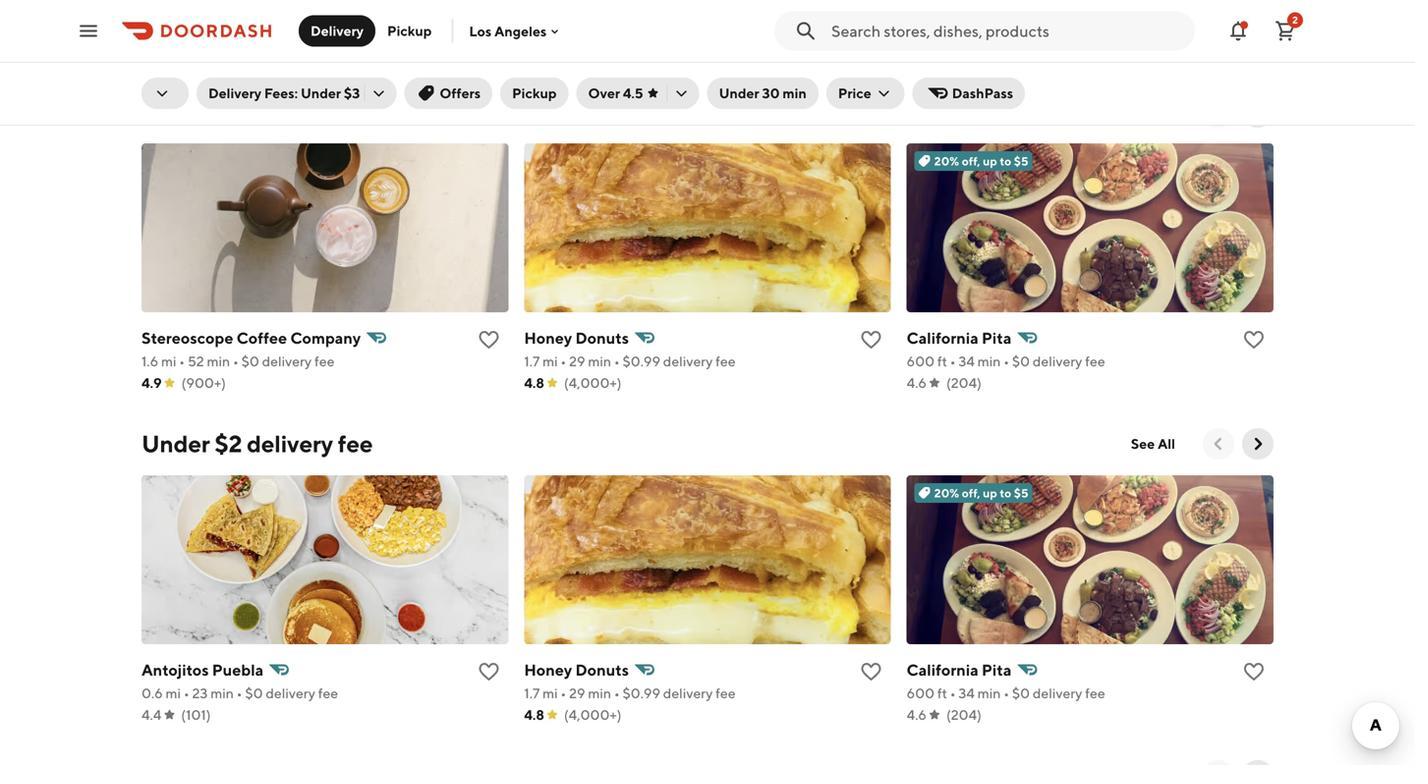 Task type: vqa. For each thing, say whether or not it's contained in the screenshot.
over 4.5 button
yes



Task type: describe. For each thing, give the bounding box(es) containing it.
0.8 mi • 20 min • $1.99 delivery fee
[[907, 19, 1121, 35]]

(4,000+) for under $2 delivery fee
[[564, 707, 622, 723]]

donuts for you
[[575, 329, 629, 347]]

see all link
[[1119, 428, 1187, 460]]

1.7 mi • 29 min • $0.99 delivery fee for new finds for you
[[524, 353, 736, 370]]

previous button of carousel image
[[1209, 434, 1228, 454]]

4.6 for new finds for you
[[907, 375, 927, 391]]

2 button
[[1266, 11, 1305, 51]]

off, for fee
[[962, 486, 980, 500]]

dashpass button
[[913, 78, 1025, 109]]

new
[[142, 98, 192, 126]]

0.7 mi • 19 min • $​0 delivery fee
[[524, 21, 718, 37]]

4.5
[[623, 85, 643, 101]]

29 for fee
[[569, 685, 585, 702]]

dashpass
[[952, 85, 1013, 101]]

los angeles button
[[469, 23, 562, 39]]

0.6 mi • 23 min • $​0 delivery fee
[[142, 685, 338, 702]]

$5 for new finds for you
[[1014, 154, 1029, 168]]

0.6 for 0.6 mi • 23 min • $​0 delivery fee
[[142, 685, 163, 702]]

notification bell image
[[1226, 19, 1250, 43]]

company
[[290, 329, 361, 347]]

puebla
[[212, 661, 264, 680]]

price button
[[826, 78, 905, 109]]

delivery button
[[299, 15, 375, 47]]

600 ft • 34 min • $​0 delivery fee for new finds for you
[[907, 353, 1105, 370]]

mi inside 0.6 mi • 23 min • $​0 delivery fee 4.4
[[166, 21, 181, 37]]

4.8 for fee
[[524, 707, 544, 723]]

20% for under $2 delivery fee
[[934, 486, 959, 500]]

0.6 for 0.6 mi • 23 min • $​0 delivery fee 4.4
[[142, 21, 163, 37]]

1 items, open order cart image
[[1274, 19, 1297, 43]]

california for under $2 delivery fee
[[907, 661, 979, 680]]

$​0 inside 0.6 mi • 23 min • $​0 delivery fee 4.4
[[245, 21, 263, 37]]

ft for under $2 delivery fee
[[937, 685, 947, 702]]

2
[[1292, 14, 1298, 26]]

honey for you
[[524, 329, 572, 347]]

delivery for delivery
[[311, 23, 364, 39]]

600 ft • 34 min • $​0 delivery fee for under $2 delivery fee
[[907, 685, 1105, 702]]

(204) for fee
[[946, 707, 982, 723]]

4.9
[[142, 375, 162, 391]]

under $2 delivery fee
[[142, 430, 373, 458]]

los angeles
[[469, 23, 547, 39]]

4.6 for under $2 delivery fee
[[907, 707, 927, 723]]

(4,000+) for new finds for you
[[564, 375, 622, 391]]

off, for you
[[962, 154, 980, 168]]

34 for you
[[959, 353, 975, 370]]

up for fee
[[983, 486, 997, 500]]

angeles
[[494, 23, 547, 39]]

stereoscope coffee company
[[142, 329, 361, 347]]

over 4.5 button
[[576, 78, 699, 109]]

delivery for delivery fees: under $3
[[208, 85, 261, 101]]

52
[[188, 353, 204, 370]]

0 vertical spatial pickup
[[387, 23, 432, 39]]

under $2 delivery fee link
[[142, 428, 373, 460]]

see all
[[1131, 436, 1175, 452]]

1.6
[[142, 353, 158, 370]]

click to add this store to your saved list image for 0.7 mi • 19 min • $​0 delivery fee
[[860, 0, 883, 20]]

all
[[1158, 436, 1175, 452]]

los
[[469, 23, 492, 39]]

fee inside 0.7 mi • 19 min • $​0 delivery fee link
[[698, 21, 718, 37]]

see
[[1131, 436, 1155, 452]]

to for under $2 delivery fee
[[1000, 486, 1011, 500]]

under for under 30 min
[[719, 85, 759, 101]]

offers
[[440, 85, 481, 101]]

30
[[762, 85, 780, 101]]

california pita for fee
[[907, 661, 1012, 680]]

23 for 0.6 mi • 23 min • $​0 delivery fee 4.4
[[192, 21, 208, 37]]

(900+)
[[181, 375, 226, 391]]

donuts for fee
[[575, 661, 629, 680]]

(204) for you
[[946, 375, 982, 391]]

open menu image
[[77, 19, 100, 43]]

finds
[[196, 98, 250, 126]]

min inside button
[[783, 85, 807, 101]]

new finds for you link
[[142, 96, 330, 128]]

19
[[574, 21, 587, 37]]

23 for 0.6 mi • 23 min • $​0 delivery fee
[[192, 685, 208, 702]]

20
[[957, 19, 975, 35]]



Task type: locate. For each thing, give the bounding box(es) containing it.
mi
[[931, 19, 946, 35], [166, 21, 181, 37], [547, 21, 562, 37], [161, 353, 176, 370], [543, 353, 558, 370], [166, 685, 181, 702], [543, 685, 558, 702]]

0 vertical spatial click to add this store to your saved list image
[[860, 0, 883, 20]]

1.7 for new finds for you
[[524, 353, 540, 370]]

honey donuts for you
[[524, 329, 629, 347]]

1 20% off, up to $5 from the top
[[934, 154, 1029, 168]]

pita
[[982, 329, 1012, 347], [982, 661, 1012, 680]]

0 vertical spatial donuts
[[575, 329, 629, 347]]

1 (4,000+) from the top
[[564, 375, 622, 391]]

(4,000+)
[[564, 375, 622, 391], [564, 707, 622, 723]]

2 20% off, up to $5 from the top
[[934, 486, 1029, 500]]

antojitos
[[142, 661, 209, 680]]

ft
[[937, 353, 947, 370], [937, 685, 947, 702]]

0 vertical spatial 4.4
[[142, 43, 161, 59]]

under 30 min
[[719, 85, 807, 101]]

0 vertical spatial 29
[[569, 353, 585, 370]]

1 vertical spatial (204)
[[946, 707, 982, 723]]

1 1.7 from the top
[[524, 353, 540, 370]]

0 horizontal spatial pickup
[[387, 23, 432, 39]]

0 vertical spatial 0.6
[[142, 21, 163, 37]]

1 23 from the top
[[192, 21, 208, 37]]

under inside under 30 min button
[[719, 85, 759, 101]]

2 honey donuts from the top
[[524, 661, 629, 680]]

1 california from the top
[[907, 329, 979, 347]]

coffee
[[237, 329, 287, 347]]

1 vertical spatial $5
[[1014, 486, 1029, 500]]

1 vertical spatial off,
[[962, 486, 980, 500]]

20% off, up to $5
[[934, 154, 1029, 168], [934, 486, 1029, 500]]

for
[[255, 98, 285, 126]]

next button of carousel image
[[1248, 434, 1268, 454]]

1 vertical spatial honey donuts
[[524, 661, 629, 680]]

4.6
[[907, 375, 927, 391], [907, 707, 927, 723]]

20%
[[934, 154, 959, 168], [934, 486, 959, 500]]

0 vertical spatial ft
[[937, 353, 947, 370]]

california pita
[[907, 329, 1012, 347], [907, 661, 1012, 680]]

1 $0.99 from the top
[[623, 353, 660, 370]]

min
[[978, 19, 1001, 35], [211, 21, 234, 37], [590, 21, 613, 37], [783, 85, 807, 101], [207, 353, 230, 370], [588, 353, 611, 370], [978, 353, 1001, 370], [211, 685, 234, 702], [588, 685, 611, 702], [978, 685, 1001, 702]]

pickup down angeles at left
[[512, 85, 557, 101]]

1 donuts from the top
[[575, 329, 629, 347]]

0 vertical spatial pita
[[982, 329, 1012, 347]]

0.6 down antojitos
[[142, 685, 163, 702]]

1 vertical spatial (4,000+)
[[564, 707, 622, 723]]

2 29 from the top
[[569, 685, 585, 702]]

0 horizontal spatial pickup button
[[375, 15, 444, 47]]

$​0
[[245, 21, 263, 37], [625, 21, 642, 37], [241, 353, 259, 370], [1012, 353, 1030, 370], [245, 685, 263, 702], [1012, 685, 1030, 702]]

1 vertical spatial 4.6
[[907, 707, 927, 723]]

(204)
[[946, 375, 982, 391], [946, 707, 982, 723]]

over
[[588, 85, 620, 101]]

$2
[[215, 430, 242, 458]]

0 vertical spatial 600
[[907, 353, 935, 370]]

1 honey donuts from the top
[[524, 329, 629, 347]]

1 horizontal spatial delivery
[[311, 23, 364, 39]]

2 honey from the top
[[524, 661, 572, 680]]

2 california from the top
[[907, 661, 979, 680]]

under left 30 at the top right of page
[[719, 85, 759, 101]]

600 ft • 34 min • $​0 delivery fee
[[907, 353, 1105, 370], [907, 685, 1105, 702]]

2 600 from the top
[[907, 685, 935, 702]]

$0.99 for new finds for you
[[623, 353, 660, 370]]

fee inside 0.6 mi • 23 min • $​0 delivery fee 4.4
[[318, 21, 338, 37]]

29 for you
[[569, 353, 585, 370]]

2 34 from the top
[[959, 685, 975, 702]]

1 vertical spatial ft
[[937, 685, 947, 702]]

(101)
[[181, 707, 211, 723]]

2 pita from the top
[[982, 661, 1012, 680]]

0 vertical spatial 4.8
[[907, 41, 927, 57]]

under for under $2 delivery fee
[[142, 430, 210, 458]]

1.7 mi • 29 min • $0.99 delivery fee
[[524, 353, 736, 370], [524, 685, 736, 702]]

pickup button
[[375, 15, 444, 47], [500, 78, 569, 109]]

fee
[[1101, 19, 1121, 35], [318, 21, 338, 37], [698, 21, 718, 37], [314, 353, 335, 370], [716, 353, 736, 370], [1085, 353, 1105, 370], [338, 430, 373, 458], [318, 685, 338, 702], [716, 685, 736, 702], [1085, 685, 1105, 702]]

0 vertical spatial 600 ft • 34 min • $​0 delivery fee
[[907, 353, 1105, 370]]

2 1.7 mi • 29 min • $0.99 delivery fee from the top
[[524, 685, 736, 702]]

1 vertical spatial click to add this store to your saved list image
[[860, 660, 883, 684]]

0 vertical spatial pickup button
[[375, 15, 444, 47]]

29
[[569, 353, 585, 370], [569, 685, 585, 702]]

0 vertical spatial up
[[983, 154, 997, 168]]

pita for under $2 delivery fee
[[982, 661, 1012, 680]]

$3
[[344, 85, 360, 101]]

1 vertical spatial 20% off, up to $5
[[934, 486, 1029, 500]]

•
[[949, 19, 954, 35], [1004, 19, 1009, 35], [184, 21, 189, 37], [237, 21, 242, 37], [565, 21, 571, 37], [616, 21, 622, 37], [179, 353, 185, 370], [233, 353, 239, 370], [561, 353, 566, 370], [614, 353, 620, 370], [950, 353, 956, 370], [1004, 353, 1009, 370], [184, 685, 189, 702], [237, 685, 242, 702], [561, 685, 566, 702], [614, 685, 620, 702], [950, 685, 956, 702], [1004, 685, 1009, 702]]

1 vertical spatial donuts
[[575, 661, 629, 680]]

pickup
[[387, 23, 432, 39], [512, 85, 557, 101]]

1 vertical spatial 29
[[569, 685, 585, 702]]

delivery inside button
[[311, 23, 364, 39]]

2 california pita from the top
[[907, 661, 1012, 680]]

1 honey from the top
[[524, 329, 572, 347]]

1 vertical spatial pita
[[982, 661, 1012, 680]]

4.4 inside 0.6 mi • 23 min • $​0 delivery fee 4.4
[[142, 43, 161, 59]]

honey for fee
[[524, 661, 572, 680]]

click to add this store to your saved list image
[[1242, 0, 1266, 20], [477, 328, 501, 352], [860, 328, 883, 352], [1242, 328, 1266, 352], [477, 660, 501, 684], [1242, 660, 1266, 684]]

1 20% from the top
[[934, 154, 959, 168]]

1 to from the top
[[1000, 154, 1011, 168]]

pita for new finds for you
[[982, 329, 1012, 347]]

price
[[838, 85, 871, 101]]

(199)
[[947, 41, 978, 57]]

1 vertical spatial up
[[983, 486, 997, 500]]

1 horizontal spatial pickup
[[512, 85, 557, 101]]

20% for new finds for you
[[934, 154, 959, 168]]

0 vertical spatial honey donuts
[[524, 329, 629, 347]]

delivery left fees:
[[208, 85, 261, 101]]

1 click to add this store to your saved list image from the top
[[860, 0, 883, 20]]

1 vertical spatial 0.6
[[142, 685, 163, 702]]

under
[[301, 85, 341, 101], [719, 85, 759, 101], [142, 430, 210, 458]]

1 vertical spatial 34
[[959, 685, 975, 702]]

20% off, up to $5 for fee
[[934, 486, 1029, 500]]

4.8 for you
[[524, 375, 544, 391]]

fees:
[[264, 85, 298, 101]]

1 vertical spatial pickup button
[[500, 78, 569, 109]]

delivery fees: under $3
[[208, 85, 360, 101]]

4.4 up 'new'
[[142, 43, 161, 59]]

0.6 mi • 23 min • $​0 delivery fee 4.4
[[142, 21, 338, 59]]

600 for new finds for you
[[907, 353, 935, 370]]

23 up (101)
[[192, 685, 208, 702]]

0 vertical spatial 23
[[192, 21, 208, 37]]

600
[[907, 353, 935, 370], [907, 685, 935, 702]]

1 off, from the top
[[962, 154, 980, 168]]

pickup button down angeles at left
[[500, 78, 569, 109]]

$1.99
[[1012, 19, 1045, 35]]

1 600 ft • 34 min • $​0 delivery fee from the top
[[907, 353, 1105, 370]]

2 to from the top
[[1000, 486, 1011, 500]]

$5
[[1014, 154, 1029, 168], [1014, 486, 1029, 500]]

honey donuts for fee
[[524, 661, 629, 680]]

delivery inside 0.6 mi • 23 min • $​0 delivery fee 4.4
[[266, 21, 315, 37]]

4.4
[[142, 43, 161, 59], [142, 707, 161, 723]]

you
[[290, 98, 330, 126]]

2 donuts from the top
[[575, 661, 629, 680]]

1.6 mi • 52 min • $​0 delivery fee
[[142, 353, 335, 370]]

1 vertical spatial california
[[907, 661, 979, 680]]

0 vertical spatial 4.6
[[907, 375, 927, 391]]

0 vertical spatial $0.99
[[623, 353, 660, 370]]

1 vertical spatial 4.4
[[142, 707, 161, 723]]

1 1.7 mi • 29 min • $0.99 delivery fee from the top
[[524, 353, 736, 370]]

under left $2
[[142, 430, 210, 458]]

0 vertical spatial 1.7 mi • 29 min • $0.99 delivery fee
[[524, 353, 736, 370]]

2 23 from the top
[[192, 685, 208, 702]]

1.7
[[524, 353, 540, 370], [524, 685, 540, 702]]

1 vertical spatial to
[[1000, 486, 1011, 500]]

1 600 from the top
[[907, 353, 935, 370]]

2 20% from the top
[[934, 486, 959, 500]]

click to add this store to your saved list image for 1.7 mi • 29 min • $0.99 delivery fee
[[860, 660, 883, 684]]

2 0.6 from the top
[[142, 685, 163, 702]]

1 california pita from the top
[[907, 329, 1012, 347]]

pickup left los
[[387, 23, 432, 39]]

honey
[[524, 329, 572, 347], [524, 661, 572, 680]]

1 horizontal spatial pickup button
[[500, 78, 569, 109]]

$5 for under $2 delivery fee
[[1014, 486, 1029, 500]]

delivery up $3 in the left top of the page
[[311, 23, 364, 39]]

2 ft from the top
[[937, 685, 947, 702]]

0 vertical spatial delivery
[[311, 23, 364, 39]]

1 vertical spatial $0.99
[[623, 685, 660, 702]]

0 vertical spatial 1.7
[[524, 353, 540, 370]]

2 $5 from the top
[[1014, 486, 1029, 500]]

0 vertical spatial 20%
[[934, 154, 959, 168]]

23 inside 0.6 mi • 23 min • $​0 delivery fee 4.4
[[192, 21, 208, 37]]

1 4.6 from the top
[[907, 375, 927, 391]]

1 (204) from the top
[[946, 375, 982, 391]]

under 30 min button
[[707, 78, 818, 109]]

0.7
[[524, 21, 544, 37]]

donuts
[[575, 329, 629, 347], [575, 661, 629, 680]]

to
[[1000, 154, 1011, 168], [1000, 486, 1011, 500]]

0 vertical spatial honey
[[524, 329, 572, 347]]

1 vertical spatial honey
[[524, 661, 572, 680]]

ft for new finds for you
[[937, 353, 947, 370]]

1 $5 from the top
[[1014, 154, 1029, 168]]

0.8
[[907, 19, 928, 35]]

23 up finds
[[192, 21, 208, 37]]

1 vertical spatial pickup
[[512, 85, 557, 101]]

1 vertical spatial 600
[[907, 685, 935, 702]]

1 vertical spatial 1.7
[[524, 685, 540, 702]]

california
[[907, 329, 979, 347], [907, 661, 979, 680]]

antojitos puebla
[[142, 661, 264, 680]]

0 vertical spatial off,
[[962, 154, 980, 168]]

0 horizontal spatial under
[[142, 430, 210, 458]]

1 4.4 from the top
[[142, 43, 161, 59]]

2 off, from the top
[[962, 486, 980, 500]]

0 vertical spatial (4,000+)
[[564, 375, 622, 391]]

under left $3 in the left top of the page
[[301, 85, 341, 101]]

0 vertical spatial california
[[907, 329, 979, 347]]

pickup button left los
[[375, 15, 444, 47]]

min inside 0.6 mi • 23 min • $​0 delivery fee 4.4
[[211, 21, 234, 37]]

23
[[192, 21, 208, 37], [192, 685, 208, 702]]

0 vertical spatial california pita
[[907, 329, 1012, 347]]

0.6
[[142, 21, 163, 37], [142, 685, 163, 702]]

2 $0.99 from the top
[[623, 685, 660, 702]]

2 4.6 from the top
[[907, 707, 927, 723]]

off,
[[962, 154, 980, 168], [962, 486, 980, 500]]

34
[[959, 353, 975, 370], [959, 685, 975, 702]]

4.4 left (101)
[[142, 707, 161, 723]]

2 click to add this store to your saved list image from the top
[[860, 660, 883, 684]]

2 (4,000+) from the top
[[564, 707, 622, 723]]

1 vertical spatial 600 ft • 34 min • $​0 delivery fee
[[907, 685, 1105, 702]]

0 vertical spatial to
[[1000, 154, 1011, 168]]

california pita for you
[[907, 329, 1012, 347]]

up
[[983, 154, 997, 168], [983, 486, 997, 500]]

2 1.7 from the top
[[524, 685, 540, 702]]

honey donuts
[[524, 329, 629, 347], [524, 661, 629, 680]]

fee inside under $2 delivery fee link
[[338, 430, 373, 458]]

delivery
[[311, 23, 364, 39], [208, 85, 261, 101]]

offers button
[[404, 78, 493, 109]]

up for you
[[983, 154, 997, 168]]

stereoscope
[[142, 329, 233, 347]]

delivery
[[1048, 19, 1098, 35], [266, 21, 315, 37], [645, 21, 695, 37], [262, 353, 312, 370], [663, 353, 713, 370], [1033, 353, 1082, 370], [247, 430, 333, 458], [266, 685, 315, 702], [663, 685, 713, 702], [1033, 685, 1082, 702]]

2 (204) from the top
[[946, 707, 982, 723]]

1 vertical spatial 4.8
[[524, 375, 544, 391]]

$0.99 for under $2 delivery fee
[[623, 685, 660, 702]]

2 600 ft • 34 min • $​0 delivery fee from the top
[[907, 685, 1105, 702]]

0 vertical spatial $5
[[1014, 154, 1029, 168]]

1 vertical spatial california pita
[[907, 661, 1012, 680]]

1.7 for under $2 delivery fee
[[524, 685, 540, 702]]

4.8
[[907, 41, 927, 57], [524, 375, 544, 391], [524, 707, 544, 723]]

600 for under $2 delivery fee
[[907, 685, 935, 702]]

0.7 mi • 19 min • $​0 delivery fee link
[[524, 0, 891, 65]]

2 4.4 from the top
[[142, 707, 161, 723]]

new finds for you
[[142, 98, 330, 126]]

1 up from the top
[[983, 154, 997, 168]]

0 vertical spatial 20% off, up to $5
[[934, 154, 1029, 168]]

2 up from the top
[[983, 486, 997, 500]]

0 horizontal spatial delivery
[[208, 85, 261, 101]]

20% off, up to $5 for you
[[934, 154, 1029, 168]]

34 for fee
[[959, 685, 975, 702]]

Store search: begin typing to search for stores available on DoorDash text field
[[831, 20, 1183, 42]]

1 34 from the top
[[959, 353, 975, 370]]

california for new finds for you
[[907, 329, 979, 347]]

1 vertical spatial delivery
[[208, 85, 261, 101]]

2 vertical spatial 4.8
[[524, 707, 544, 723]]

1 29 from the top
[[569, 353, 585, 370]]

0.6 right open menu icon
[[142, 21, 163, 37]]

1 pita from the top
[[982, 329, 1012, 347]]

click to add this store to your saved list image
[[860, 0, 883, 20], [860, 660, 883, 684]]

1 vertical spatial 23
[[192, 685, 208, 702]]

to for new finds for you
[[1000, 154, 1011, 168]]

1 horizontal spatial under
[[301, 85, 341, 101]]

0 vertical spatial 34
[[959, 353, 975, 370]]

over 4.5
[[588, 85, 643, 101]]

1 0.6 from the top
[[142, 21, 163, 37]]

0 vertical spatial (204)
[[946, 375, 982, 391]]

under inside under $2 delivery fee link
[[142, 430, 210, 458]]

1 ft from the top
[[937, 353, 947, 370]]

1.7 mi • 29 min • $0.99 delivery fee for under $2 delivery fee
[[524, 685, 736, 702]]

$0.99
[[623, 353, 660, 370], [623, 685, 660, 702]]

0.6 inside 0.6 mi • 23 min • $​0 delivery fee 4.4
[[142, 21, 163, 37]]

2 horizontal spatial under
[[719, 85, 759, 101]]

1 vertical spatial 1.7 mi • 29 min • $0.99 delivery fee
[[524, 685, 736, 702]]

1 vertical spatial 20%
[[934, 486, 959, 500]]



